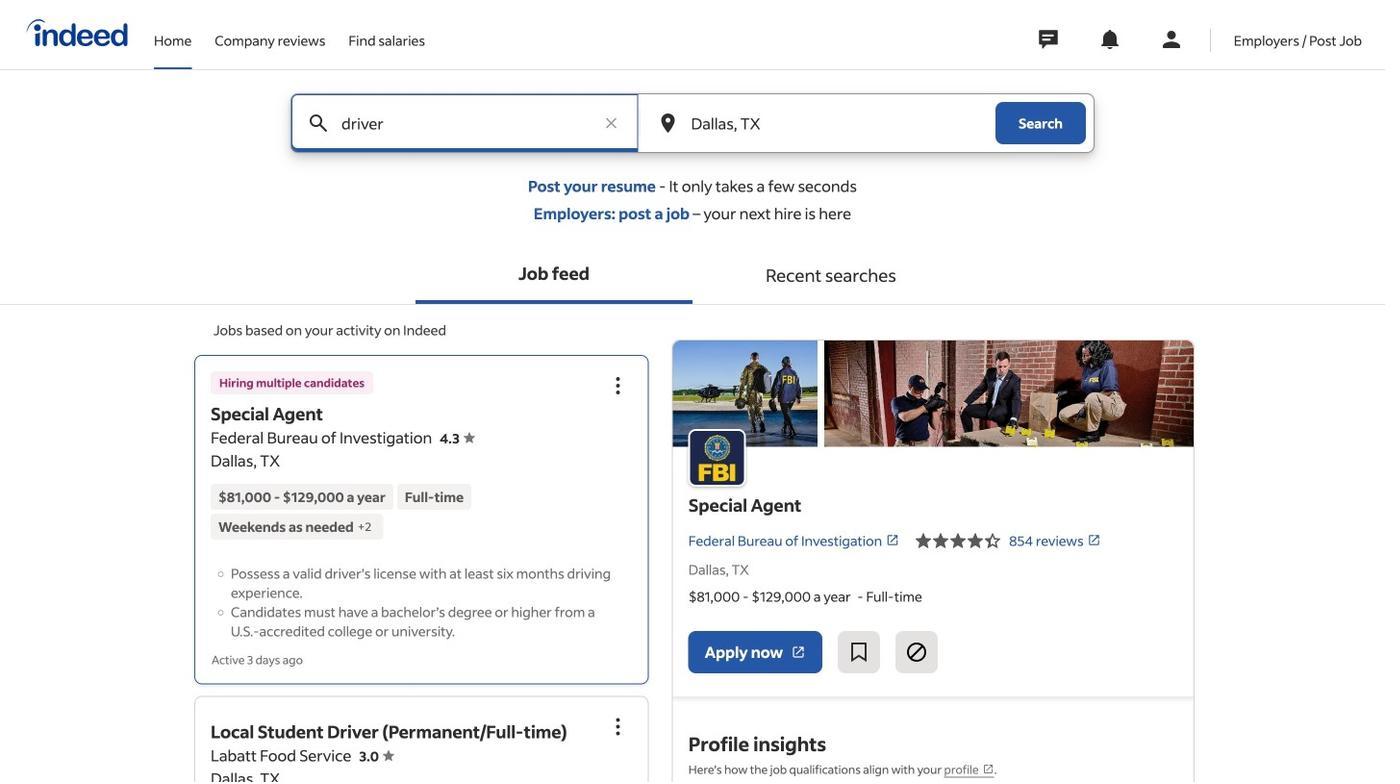 Task type: describe. For each thing, give the bounding box(es) containing it.
messages unread count 0 image
[[1036, 20, 1061, 59]]

job actions for local student driver (permanent/full-time) is collapsed image
[[607, 715, 630, 739]]

search: Job title, keywords, or company text field
[[338, 94, 592, 152]]

account image
[[1160, 28, 1183, 51]]

3.0 out of five stars rating image
[[359, 748, 394, 765]]

clear what input image
[[602, 114, 621, 133]]

job actions for special agent is collapsed image
[[607, 374, 630, 397]]

federal bureau of investigation (opens in a new tab) image
[[886, 534, 900, 547]]

not interested image
[[906, 641, 929, 664]]

4.3 out of 5 stars. link to 854 reviews company ratings (opens in a new tab) image
[[1088, 534, 1101, 547]]

notifications unread count 0 image
[[1099, 28, 1122, 51]]

4.3 out of 5 stars image
[[915, 529, 1002, 552]]



Task type: vqa. For each thing, say whether or not it's contained in the screenshot.
Federal Bureau of Investigation logo
yes



Task type: locate. For each thing, give the bounding box(es) containing it.
save this job image
[[848, 641, 871, 664]]

4.3 out of five stars rating image
[[440, 430, 475, 447]]

federal bureau of investigation logo image
[[673, 341, 1194, 447], [689, 429, 746, 487]]

main content
[[0, 93, 1386, 782]]

Edit location text field
[[688, 94, 957, 152]]

profile (opens in a new window) image
[[983, 763, 995, 775]]

None search field
[[275, 93, 1110, 176]]

apply now (opens in a new tab) image
[[791, 645, 806, 660]]

tab list
[[0, 246, 1386, 305]]



